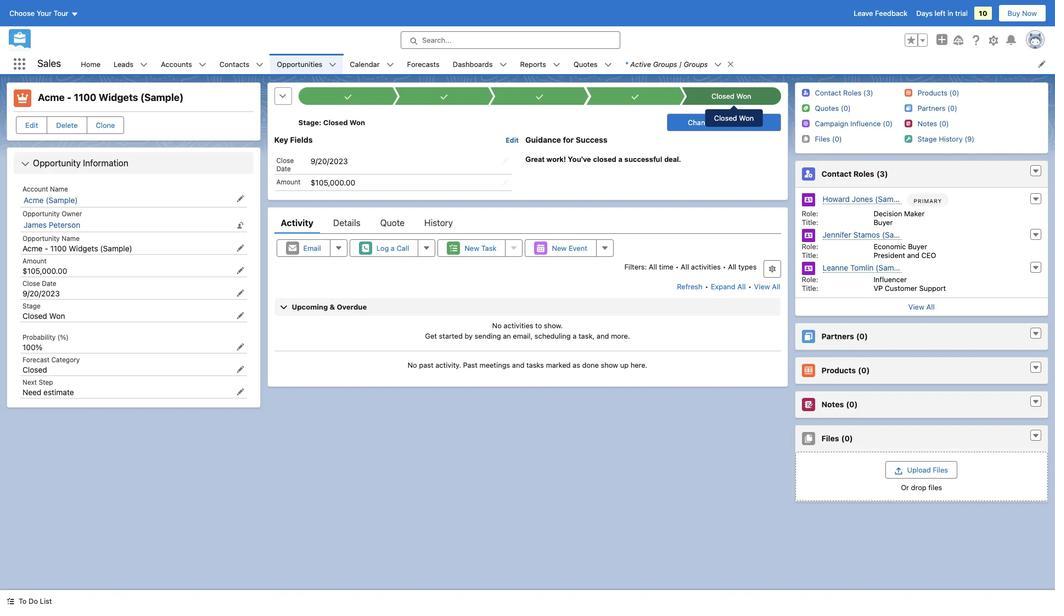 Task type: locate. For each thing, give the bounding box(es) containing it.
1 horizontal spatial date
[[276, 165, 291, 173]]

step
[[39, 378, 53, 386]]

• down types at the right top of the page
[[748, 282, 752, 291]]

activities up refresh
[[691, 262, 721, 271]]

leads link
[[107, 54, 140, 74]]

0 horizontal spatial view all link
[[753, 278, 781, 295]]

0 horizontal spatial close
[[23, 279, 40, 288]]

date down opportunity name
[[42, 279, 56, 288]]

0 horizontal spatial edit
[[25, 121, 38, 130]]

tomlin
[[850, 263, 874, 272]]

2 groups from the left
[[684, 60, 708, 68]]

1 vertical spatial close
[[23, 279, 40, 288]]

0 vertical spatial files
[[821, 434, 839, 443]]

tour
[[54, 9, 68, 18]]

1 horizontal spatial 1100
[[74, 92, 96, 103]]

stage down closed won link at the right of the page
[[740, 118, 760, 127]]

title: up jennifer stamos (sample) icon
[[802, 218, 818, 227]]

name for account name
[[50, 185, 68, 193]]

1 vertical spatial files
[[933, 465, 948, 474]]

9/20/2023 down the fields
[[311, 156, 348, 166]]

all
[[649, 262, 657, 271], [681, 262, 689, 271], [728, 262, 736, 271], [737, 282, 746, 291], [772, 282, 780, 291], [926, 302, 935, 311]]

text default image inside quotes list item
[[604, 61, 612, 68]]

quotes
[[574, 60, 598, 68]]

0 horizontal spatial amount
[[23, 257, 47, 265]]

1 horizontal spatial no
[[492, 321, 502, 330]]

closed won up change closed stage button
[[711, 92, 751, 100]]

opportunity down the "james"
[[23, 234, 60, 243]]

acme (sample)
[[24, 195, 78, 205]]

amount up activity link
[[276, 178, 301, 186]]

2 vertical spatial role:
[[802, 275, 818, 284]]

0 vertical spatial a
[[618, 155, 622, 163]]

close date down opportunity name
[[23, 279, 56, 288]]

1 horizontal spatial and
[[597, 332, 609, 340]]

2 vertical spatial closed won
[[23, 311, 65, 321]]

1 vertical spatial view
[[908, 302, 924, 311]]

1 vertical spatial buyer
[[908, 242, 927, 251]]

1 vertical spatial a
[[391, 244, 395, 252]]

guidance
[[525, 135, 561, 144]]

acme down opportunity name
[[23, 244, 43, 253]]

1 horizontal spatial view
[[908, 302, 924, 311]]

0 vertical spatial acme
[[38, 92, 65, 103]]

0 horizontal spatial widgets
[[69, 244, 98, 253]]

1 vertical spatial role:
[[802, 242, 818, 251]]

2 vertical spatial opportunity
[[23, 234, 60, 243]]

contact roles image
[[802, 89, 809, 96]]

name
[[50, 185, 68, 193], [62, 234, 80, 243]]

edit forecast category image
[[236, 366, 244, 373]]

$105,000.00 up details on the left top
[[311, 178, 355, 187]]

text default image for opportunities
[[329, 61, 337, 68]]

(0) for notes (0)
[[846, 400, 858, 409]]

upload files
[[907, 465, 948, 474]]

0 horizontal spatial date
[[42, 279, 56, 288]]

groups right |
[[684, 60, 708, 68]]

a inside log a call button
[[391, 244, 395, 252]]

1 vertical spatial and
[[597, 332, 609, 340]]

widgets up clone button
[[99, 92, 138, 103]]

1 vertical spatial -
[[45, 244, 48, 253]]

all right time
[[681, 262, 689, 271]]

groups left |
[[653, 60, 677, 68]]

leads
[[114, 60, 133, 68]]

(0) right the products
[[858, 366, 870, 375]]

1 vertical spatial 9/20/2023
[[23, 289, 60, 298]]

category
[[51, 356, 80, 364]]

(0) for files (0)
[[841, 434, 853, 443]]

president and ceo
[[874, 251, 936, 260]]

and left tasks
[[512, 361, 524, 369]]

past
[[419, 361, 433, 369]]

files element
[[795, 425, 1048, 502]]

buyer up "jennifer stamos (sample)"
[[874, 218, 893, 227]]

text default image inside calendar list item
[[386, 61, 394, 68]]

closed up probability
[[23, 311, 47, 321]]

leanne tomlin (sample) image
[[802, 262, 815, 275]]

1100 down opportunity name
[[50, 244, 67, 253]]

in
[[947, 9, 953, 18]]

closed down closed won link at the right of the page
[[714, 114, 737, 122]]

text default image inside opportunities list item
[[329, 61, 337, 68]]

0 vertical spatial close date
[[276, 156, 294, 173]]

close
[[276, 156, 294, 165], [23, 279, 40, 288]]

amount down opportunity name
[[23, 257, 47, 265]]

- up delete
[[67, 92, 72, 103]]

stage up the fields
[[298, 118, 319, 127]]

1 vertical spatial name
[[62, 234, 80, 243]]

upcoming & overdue
[[292, 302, 367, 311]]

a left task,
[[573, 332, 577, 340]]

0 vertical spatial name
[[50, 185, 68, 193]]

stage down "notes (0)" link
[[918, 134, 937, 143]]

president
[[874, 251, 905, 260]]

new left event
[[552, 244, 567, 252]]

forecast category
[[23, 356, 80, 364]]

contacts list item
[[213, 54, 270, 74]]

0 vertical spatial $105,000.00
[[311, 178, 355, 187]]

text default image inside dashboards list item
[[499, 61, 507, 68]]

1 vertical spatial close date
[[23, 279, 56, 288]]

2 horizontal spatial a
[[618, 155, 622, 163]]

close down opportunity name
[[23, 279, 40, 288]]

history
[[424, 218, 453, 228]]

view all link down types at the right top of the page
[[753, 278, 781, 295]]

1 vertical spatial $105,000.00
[[23, 266, 67, 276]]

role:
[[802, 209, 818, 218], [802, 242, 818, 251], [802, 275, 818, 284]]

clone
[[96, 121, 115, 130]]

need
[[23, 388, 41, 397]]

partners image
[[904, 104, 912, 112]]

a
[[618, 155, 622, 163], [391, 244, 395, 252], [573, 332, 577, 340]]

view all
[[908, 302, 935, 311]]

0 vertical spatial no
[[492, 321, 502, 330]]

text default image inside contacts list item
[[256, 61, 264, 68]]

list item
[[618, 54, 740, 74]]

9/20/2023
[[311, 156, 348, 166], [23, 289, 60, 298]]

1 title: from the top
[[802, 218, 818, 227]]

0 vertical spatial closed won
[[711, 92, 751, 100]]

0 horizontal spatial buyer
[[874, 218, 893, 227]]

delete
[[56, 121, 78, 130]]

notes image
[[904, 119, 912, 127]]

text default image for contacts
[[256, 61, 264, 68]]

partners (0)
[[918, 104, 957, 113]]

opportunity for opportunity owner
[[23, 210, 60, 218]]

0 vertical spatial acme - 1100 widgets (sample)
[[38, 92, 184, 103]]

activities inside no activities to show. get started by sending an email, scheduling a task, and more.
[[504, 321, 533, 330]]

- down opportunity name
[[45, 244, 48, 253]]

quotes (0) link
[[815, 104, 851, 113]]

a right closed
[[618, 155, 622, 163]]

acme right opportunity icon
[[38, 92, 65, 103]]

opportunity for opportunity name
[[23, 234, 60, 243]]

contact for contact roles (3)
[[815, 88, 841, 97]]

files up files
[[933, 465, 948, 474]]

contact up quotes (0)
[[815, 88, 841, 97]]

0 vertical spatial opportunity
[[33, 158, 81, 168]]

contact
[[815, 88, 841, 97], [821, 169, 852, 179]]

tab list containing activity
[[274, 212, 781, 234]]

title: down leanne tomlin (sample) icon in the top right of the page
[[802, 284, 818, 293]]

(0) right partners
[[856, 332, 868, 341]]

new for new event
[[552, 244, 567, 252]]

edit inside button
[[25, 121, 38, 130]]

call
[[397, 244, 409, 252]]

meetings
[[479, 361, 510, 369]]

won
[[736, 92, 751, 100], [739, 114, 754, 122], [350, 118, 365, 127], [49, 311, 65, 321]]

great work! you've closed a successful deal.
[[525, 155, 681, 163]]

1100 up the delete button
[[74, 92, 96, 103]]

activity link
[[281, 212, 313, 234]]

1 horizontal spatial activities
[[691, 262, 721, 271]]

view down 'vp customer support'
[[908, 302, 924, 311]]

and right task,
[[597, 332, 609, 340]]

0 horizontal spatial 1100
[[50, 244, 67, 253]]

no inside no activities to show. get started by sending an email, scheduling a task, and more.
[[492, 321, 502, 330]]

2 horizontal spatial and
[[907, 251, 919, 260]]

howard jones (sample)
[[823, 194, 907, 204]]

for
[[563, 135, 574, 144]]

a right log
[[391, 244, 395, 252]]

home link
[[74, 54, 107, 74]]

no left past
[[408, 361, 417, 369]]

home
[[81, 60, 100, 68]]

2 new from the left
[[552, 244, 567, 252]]

0 vertical spatial date
[[276, 165, 291, 173]]

files down notes
[[821, 434, 839, 443]]

view
[[754, 282, 770, 291], [908, 302, 924, 311]]

stage for stage
[[23, 302, 41, 310]]

quote link
[[380, 212, 405, 234]]

title: up leanne tomlin (sample) icon in the top right of the page
[[802, 251, 818, 260]]

successful
[[624, 155, 662, 163]]

edit left guidance
[[506, 136, 519, 144]]

0 vertical spatial amount
[[276, 178, 301, 186]]

1 horizontal spatial 9/20/2023
[[311, 156, 348, 166]]

2 vertical spatial a
[[573, 332, 577, 340]]

3 title: from the top
[[802, 284, 818, 293]]

3 role: from the top
[[802, 275, 818, 284]]

0 vertical spatial role:
[[802, 209, 818, 218]]

edit down opportunity icon
[[25, 121, 38, 130]]

tab list
[[274, 212, 781, 234]]

1 vertical spatial activities
[[504, 321, 533, 330]]

opportunity up the "james"
[[23, 210, 60, 218]]

1 vertical spatial date
[[42, 279, 56, 288]]

jennifer
[[823, 230, 851, 239]]

all down support
[[926, 302, 935, 311]]

stage history (9)
[[918, 134, 974, 143]]

text default image
[[140, 61, 148, 68], [256, 61, 264, 68], [329, 61, 337, 68], [1032, 330, 1040, 338]]

role: up leanne tomlin (sample) icon in the top right of the page
[[802, 242, 818, 251]]

closed right :
[[323, 118, 348, 127]]

1 vertical spatial amount
[[23, 257, 47, 265]]

upload
[[907, 465, 931, 474]]

(sample)
[[140, 92, 184, 103], [875, 194, 907, 204], [46, 195, 78, 205], [882, 230, 914, 239], [100, 244, 132, 253], [876, 263, 908, 272]]

name for opportunity name
[[62, 234, 80, 243]]

won up change closed stage button
[[736, 92, 751, 100]]

view down types at the right top of the page
[[754, 282, 770, 291]]

2 role: from the top
[[802, 242, 818, 251]]

0 horizontal spatial 9/20/2023
[[23, 289, 60, 298]]

0 vertical spatial edit
[[25, 121, 38, 130]]

1 horizontal spatial a
[[573, 332, 577, 340]]

filters: all time • all activities • all types
[[624, 262, 757, 271]]

closed
[[711, 92, 734, 100], [714, 114, 737, 122], [323, 118, 348, 127], [715, 118, 738, 127], [23, 311, 47, 321], [23, 365, 47, 374]]

contact roles (3)
[[821, 169, 888, 179]]

closed right change
[[715, 118, 738, 127]]

text default image
[[727, 60, 735, 68], [199, 61, 206, 68], [386, 61, 394, 68], [499, 61, 507, 68], [553, 61, 560, 68], [604, 61, 612, 68], [714, 61, 722, 68], [21, 160, 30, 169], [1032, 168, 1040, 175], [1032, 364, 1040, 372], [1032, 398, 1040, 406], [1032, 432, 1040, 440], [7, 597, 14, 605]]

stage for stage : closed won
[[298, 118, 319, 127]]

text default image inside opportunity information dropdown button
[[21, 160, 30, 169]]

text default image inside "leads" list item
[[140, 61, 148, 68]]

won down closed won link at the right of the page
[[739, 114, 754, 122]]

0 horizontal spatial and
[[512, 361, 524, 369]]

0 vertical spatial activities
[[691, 262, 721, 271]]

widgets down peterson
[[69, 244, 98, 253]]

1 horizontal spatial close
[[276, 156, 294, 165]]

all left types at the right top of the page
[[728, 262, 736, 271]]

refresh button
[[676, 278, 703, 295]]

won inside path options list box
[[736, 92, 751, 100]]

0 horizontal spatial view
[[754, 282, 770, 291]]

show.
[[544, 321, 563, 330]]

jennifer stamos (sample) image
[[802, 229, 815, 242]]

0 horizontal spatial $105,000.00
[[23, 266, 67, 276]]

0 vertical spatial contact
[[815, 88, 841, 97]]

0 horizontal spatial groups
[[653, 60, 677, 68]]

edit
[[25, 121, 38, 130], [506, 136, 519, 144]]

1 vertical spatial edit
[[506, 136, 519, 144]]

contact for contact roles (3)
[[821, 169, 852, 179]]

activities
[[691, 262, 721, 271], [504, 321, 533, 330]]

jennifer stamos (sample) link
[[823, 230, 914, 240]]

2 title: from the top
[[802, 251, 818, 260]]

notes
[[821, 400, 844, 409]]

change
[[688, 118, 713, 127]]

leads list item
[[107, 54, 154, 74]]

great
[[525, 155, 544, 163]]

or drop files
[[901, 483, 942, 492]]

acme down account
[[24, 195, 44, 205]]

1 vertical spatial title:
[[802, 251, 818, 260]]

1 horizontal spatial view all link
[[795, 298, 1048, 316]]

name up acme (sample) in the top of the page
[[50, 185, 68, 193]]

opportunities list item
[[270, 54, 343, 74]]

edit account name image
[[236, 195, 244, 203]]

date
[[276, 165, 291, 173], [42, 279, 56, 288]]

role: down jennifer stamos (sample) icon
[[802, 275, 818, 284]]

opportunity up 'account name'
[[33, 158, 81, 168]]

amount
[[276, 178, 301, 186], [23, 257, 47, 265]]

choose
[[9, 9, 35, 18]]

text default image inside to do list "button"
[[7, 597, 14, 605]]

(0) down notes (0)
[[841, 434, 853, 443]]

ceo
[[921, 251, 936, 260]]

and left ceo
[[907, 251, 919, 260]]

role: down howard jones (sample) image
[[802, 209, 818, 218]]

•
[[675, 262, 679, 271], [723, 262, 726, 271], [705, 282, 708, 291], [748, 282, 752, 291]]

notes (0)
[[821, 400, 858, 409]]

0 horizontal spatial close date
[[23, 279, 56, 288]]

buyer right economic
[[908, 242, 927, 251]]

buy now
[[1008, 9, 1037, 18]]

new left task at the top left of the page
[[465, 244, 479, 252]]

name down peterson
[[62, 234, 80, 243]]

0 vertical spatial and
[[907, 251, 919, 260]]

0 horizontal spatial -
[[45, 244, 48, 253]]

no up sending
[[492, 321, 502, 330]]

title: for jennifer
[[802, 251, 818, 260]]

group
[[905, 33, 928, 47]]

closed won up probability (%)
[[23, 311, 65, 321]]

0 horizontal spatial new
[[465, 244, 479, 252]]

no
[[492, 321, 502, 330], [408, 361, 417, 369]]

(0) right notes
[[846, 400, 858, 409]]

no for past
[[408, 361, 417, 369]]

date down key
[[276, 165, 291, 173]]

search...
[[422, 36, 451, 44]]

1 vertical spatial widgets
[[69, 244, 98, 253]]

probability (%)
[[23, 333, 69, 341]]

1 horizontal spatial new
[[552, 244, 567, 252]]

1 vertical spatial contact
[[821, 169, 852, 179]]

1 vertical spatial no
[[408, 361, 417, 369]]

1 horizontal spatial $105,000.00
[[311, 178, 355, 187]]

opportunity information button
[[16, 154, 251, 172]]

won up the (%)
[[49, 311, 65, 321]]

to
[[535, 321, 542, 330]]

edit stage image
[[236, 312, 244, 319]]

(0) inside files element
[[841, 434, 853, 443]]

opportunity image
[[14, 89, 31, 107]]

activities up email, on the bottom of page
[[504, 321, 533, 330]]

closed inside button
[[715, 118, 738, 127]]

choose your tour button
[[9, 4, 79, 22]]

0 vertical spatial title:
[[802, 218, 818, 227]]

howard jones (sample) image
[[802, 193, 815, 206]]

stage up probability
[[23, 302, 41, 310]]

closed won down closed won link at the right of the page
[[714, 114, 754, 122]]

acme - 1100 widgets (sample) up clone button
[[38, 92, 184, 103]]

1 horizontal spatial close date
[[276, 156, 294, 173]]

1 horizontal spatial widgets
[[99, 92, 138, 103]]

view all link down support
[[795, 298, 1048, 316]]

9/20/2023 up probability
[[23, 289, 60, 298]]

0 horizontal spatial a
[[391, 244, 395, 252]]

date inside close date
[[276, 165, 291, 173]]

owner
[[62, 210, 82, 218]]

0 horizontal spatial no
[[408, 361, 417, 369]]

stage history image
[[904, 135, 912, 142]]

list
[[74, 54, 1055, 74]]

contacts
[[219, 60, 249, 68]]

1 horizontal spatial groups
[[684, 60, 708, 68]]

0 horizontal spatial activities
[[504, 321, 533, 330]]

1 vertical spatial opportunity
[[23, 210, 60, 218]]

edit close date image
[[236, 289, 244, 297]]

accounts list item
[[154, 54, 213, 74]]

list containing home
[[74, 54, 1055, 74]]

now
[[1022, 9, 1037, 18]]

acme - 1100 widgets (sample) down peterson
[[23, 244, 132, 253]]

products image
[[904, 89, 912, 96]]

won right :
[[350, 118, 365, 127]]

:
[[319, 118, 321, 127]]

1 new from the left
[[465, 244, 479, 252]]

calendar list item
[[343, 54, 400, 74]]

forecast
[[23, 356, 49, 364]]

0 vertical spatial -
[[67, 92, 72, 103]]

vp
[[874, 284, 883, 293]]

closed up change closed stage
[[711, 92, 734, 100]]

information
[[83, 158, 128, 168]]

new for new task
[[465, 244, 479, 252]]

close down key
[[276, 156, 294, 165]]

1 vertical spatial acme
[[24, 195, 44, 205]]

100%
[[23, 343, 43, 352]]

all right expand
[[737, 282, 746, 291]]

opportunity inside opportunity information dropdown button
[[33, 158, 81, 168]]

delete button
[[47, 116, 87, 134]]

deal.
[[664, 155, 681, 163]]

contact up howard
[[821, 169, 852, 179]]

0 horizontal spatial files
[[821, 434, 839, 443]]

close date down key
[[276, 156, 294, 173]]

stage
[[298, 118, 319, 127], [740, 118, 760, 127], [918, 134, 937, 143], [23, 302, 41, 310]]

2 vertical spatial title:
[[802, 284, 818, 293]]

$105,000.00 down opportunity name
[[23, 266, 67, 276]]

1 vertical spatial 1100
[[50, 244, 67, 253]]



Task type: vqa. For each thing, say whether or not it's contained in the screenshot.
GLOBAL within Email Carole to propose an agenda (Sample) Carole White (Sample) Global Media - 270 Widgets (Sample)
no



Task type: describe. For each thing, give the bounding box(es) containing it.
0 vertical spatial 9/20/2023
[[311, 156, 348, 166]]

new event button
[[525, 239, 597, 257]]

leave feedback
[[854, 9, 907, 18]]

done
[[582, 361, 599, 369]]

next
[[23, 378, 37, 386]]

all inside contact roles element
[[926, 302, 935, 311]]

and inside no activities to show. get started by sending an email, scheduling a task, and more.
[[597, 332, 609, 340]]

scheduling
[[535, 332, 571, 340]]

clone button
[[86, 116, 124, 134]]

forecasts link
[[400, 54, 446, 74]]

closed won inside closed won link
[[711, 92, 751, 100]]

0 vertical spatial view all link
[[753, 278, 781, 295]]

influence (0)
[[850, 119, 893, 128]]

accounts link
[[154, 54, 199, 74]]

leave
[[854, 9, 873, 18]]

decision maker
[[874, 209, 925, 218]]

files image
[[802, 135, 809, 142]]

details link
[[333, 212, 360, 234]]

closed down forecast
[[23, 365, 47, 374]]

need estimate
[[23, 388, 74, 397]]

0 vertical spatial close
[[276, 156, 294, 165]]

task
[[481, 244, 496, 252]]

no for activities
[[492, 321, 502, 330]]

(0) for products (0)
[[858, 366, 870, 375]]

history (9)
[[939, 134, 974, 143]]

dashboards
[[453, 60, 493, 68]]

text default image inside files element
[[1032, 432, 1040, 440]]

do
[[29, 597, 38, 605]]

(%)
[[57, 333, 69, 341]]

• right time
[[675, 262, 679, 271]]

work!
[[546, 155, 566, 163]]

opportunity for opportunity information
[[33, 158, 81, 168]]

reports link
[[514, 54, 553, 74]]

title: for leanne
[[802, 284, 818, 293]]

2 vertical spatial acme
[[23, 244, 43, 253]]

a inside no activities to show. get started by sending an email, scheduling a task, and more.
[[573, 332, 577, 340]]

edit button
[[16, 116, 47, 134]]

james peterson
[[24, 220, 80, 229]]

leave feedback link
[[854, 9, 907, 18]]

refresh
[[677, 282, 702, 291]]

an
[[503, 332, 511, 340]]

and inside contact roles element
[[907, 251, 919, 260]]

quotes image
[[802, 104, 809, 112]]

leanne tomlin (sample)
[[823, 263, 908, 272]]

change closed stage
[[688, 118, 760, 127]]

stage : closed won
[[298, 118, 365, 127]]

accounts
[[161, 60, 192, 68]]

here.
[[631, 361, 647, 369]]

details
[[333, 218, 360, 228]]

text default image for leads
[[140, 61, 148, 68]]

closed inside path options list box
[[711, 92, 734, 100]]

2 vertical spatial and
[[512, 361, 524, 369]]

active
[[630, 60, 651, 68]]

get
[[425, 332, 437, 340]]

1 role: from the top
[[802, 209, 818, 218]]

0 vertical spatial view
[[754, 282, 770, 291]]

sales
[[37, 58, 61, 69]]

you've
[[568, 155, 591, 163]]

quotes list item
[[567, 54, 618, 74]]

1 vertical spatial acme - 1100 widgets (sample)
[[23, 244, 132, 253]]

files (0)
[[821, 434, 853, 443]]

stage inside button
[[740, 118, 760, 127]]

1 horizontal spatial -
[[67, 92, 72, 103]]

tasks
[[526, 361, 544, 369]]

new task
[[465, 244, 496, 252]]

or
[[901, 483, 909, 492]]

contact roles element
[[795, 160, 1048, 316]]

james
[[24, 220, 47, 229]]

closed
[[593, 155, 616, 163]]

reports list item
[[514, 54, 567, 74]]

• up expand
[[723, 262, 726, 271]]

log a call
[[376, 244, 409, 252]]

stage for stage history (9)
[[918, 134, 937, 143]]

1 horizontal spatial files
[[933, 465, 948, 474]]

list item containing *
[[618, 54, 740, 74]]

roles
[[854, 169, 874, 179]]

email
[[303, 244, 321, 252]]

expand all button
[[710, 278, 746, 295]]

to do list button
[[0, 590, 58, 612]]

role: for jennifer
[[802, 242, 818, 251]]

log
[[376, 244, 389, 252]]

edit opportunity name image
[[236, 244, 244, 252]]

stage history (9) link
[[918, 134, 974, 144]]

1 groups from the left
[[653, 60, 677, 68]]

all left time
[[649, 262, 657, 271]]

list
[[40, 597, 52, 605]]

up
[[620, 361, 629, 369]]

roles (3)
[[843, 88, 873, 97]]

edit amount image
[[236, 267, 244, 274]]

(0) for partners (0)
[[856, 332, 868, 341]]

jones
[[852, 194, 873, 204]]

primary
[[914, 198, 942, 204]]

0 vertical spatial 1100
[[74, 92, 96, 103]]

role: for leanne
[[802, 275, 818, 284]]

contact roles (3)
[[815, 88, 873, 97]]

closed won link
[[687, 87, 775, 105]]

dashboards list item
[[446, 54, 514, 74]]

activity.
[[435, 361, 461, 369]]

buy now button
[[998, 4, 1046, 22]]

calendar
[[350, 60, 380, 68]]

email,
[[513, 332, 533, 340]]

days
[[916, 9, 933, 18]]

event
[[569, 244, 587, 252]]

edit next step image
[[236, 388, 244, 396]]

notes (0)
[[918, 119, 949, 128]]

1 horizontal spatial edit
[[506, 136, 519, 144]]

influencer
[[874, 275, 907, 284]]

to do list
[[19, 597, 52, 605]]

files (0)
[[815, 134, 842, 143]]

products (0) link
[[918, 88, 959, 98]]

customer
[[885, 284, 917, 293]]

* active groups | groups
[[625, 60, 708, 68]]

all right "expand all" button at the top of page
[[772, 282, 780, 291]]

0 vertical spatial buyer
[[874, 218, 893, 227]]

0 vertical spatial widgets
[[99, 92, 138, 103]]

edit link
[[506, 136, 519, 144]]

reports
[[520, 60, 546, 68]]

1 vertical spatial closed won
[[714, 114, 754, 122]]

text default image inside accounts "list item"
[[199, 61, 206, 68]]

no activities to show. get started by sending an email, scheduling a task, and more.
[[425, 321, 630, 340]]

overdue
[[337, 302, 367, 311]]

search... button
[[401, 31, 620, 49]]

1 horizontal spatial buyer
[[908, 242, 927, 251]]

edit probability (%) image
[[236, 343, 244, 351]]

(3)
[[876, 169, 888, 179]]

view inside view all link
[[908, 302, 924, 311]]

files (0) link
[[815, 134, 842, 144]]

your
[[37, 9, 52, 18]]

1 horizontal spatial amount
[[276, 178, 301, 186]]

activity
[[281, 218, 313, 228]]

campaign influence image
[[802, 119, 809, 127]]

acme (sample) link
[[24, 195, 78, 205]]

text default image inside reports 'list item'
[[553, 61, 560, 68]]

quotes link
[[567, 54, 604, 74]]

howard
[[823, 194, 850, 204]]

opportunity owner
[[23, 210, 82, 218]]

path options list box
[[298, 87, 781, 105]]

account
[[23, 185, 48, 193]]

howard jones (sample) link
[[823, 194, 907, 204]]

key fields
[[274, 135, 313, 144]]

• left expand
[[705, 282, 708, 291]]



